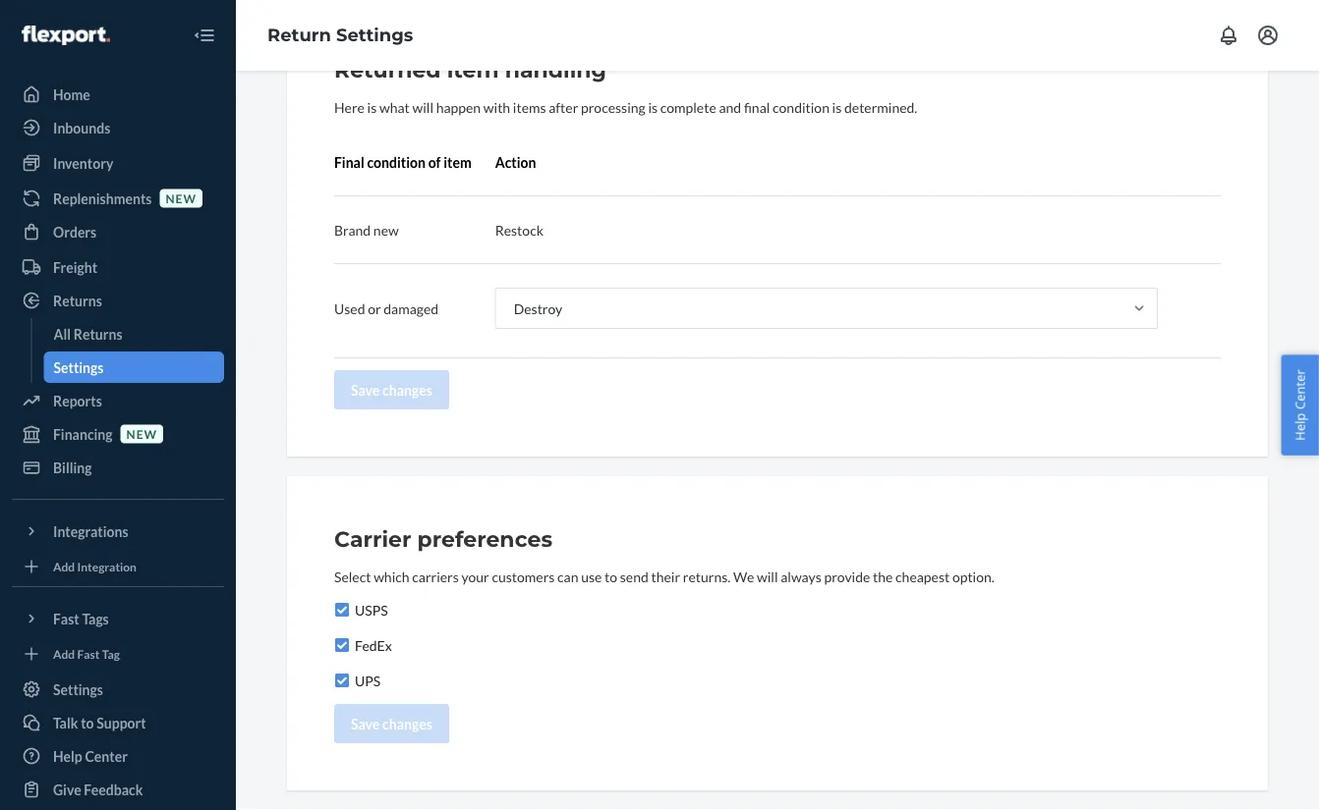 Task type: vqa. For each thing, say whether or not it's contained in the screenshot.
'is'
yes



Task type: locate. For each thing, give the bounding box(es) containing it.
and
[[719, 99, 741, 115]]

0 horizontal spatial help center
[[53, 749, 128, 765]]

add left integration
[[53, 560, 75, 574]]

help inside button
[[1291, 413, 1309, 441]]

new down reports link
[[126, 427, 157, 441]]

1 vertical spatial save changes button
[[334, 705, 449, 744]]

0 horizontal spatial is
[[367, 99, 377, 115]]

billing
[[53, 460, 92, 476]]

to right the use
[[605, 569, 617, 585]]

to
[[605, 569, 617, 585], [81, 715, 94, 732]]

check square image
[[334, 673, 350, 689]]

condition left of
[[367, 154, 426, 171]]

brand new
[[334, 222, 399, 238]]

inventory
[[53, 155, 113, 172]]

add
[[53, 560, 75, 574], [53, 647, 75, 661]]

1 vertical spatial changes
[[382, 716, 432, 733]]

fast inside dropdown button
[[53, 611, 79, 628]]

1 horizontal spatial will
[[757, 569, 778, 585]]

0 vertical spatial new
[[166, 191, 197, 205]]

1 horizontal spatial condition
[[773, 99, 830, 115]]

integrations button
[[12, 516, 224, 547]]

always
[[781, 569, 821, 585]]

1 vertical spatial help
[[53, 749, 82, 765]]

returned item handling
[[334, 57, 606, 83]]

tags
[[82, 611, 109, 628]]

inventory link
[[12, 147, 224, 179]]

1 horizontal spatial help
[[1291, 413, 1309, 441]]

0 horizontal spatial condition
[[367, 154, 426, 171]]

will
[[412, 99, 433, 115], [757, 569, 778, 585]]

settings up returned
[[336, 24, 413, 46]]

0 horizontal spatial new
[[126, 427, 157, 441]]

is
[[367, 99, 377, 115], [648, 99, 658, 115], [832, 99, 842, 115]]

check square image up check square image
[[334, 638, 350, 654]]

is left determined.
[[832, 99, 842, 115]]

1 vertical spatial center
[[85, 749, 128, 765]]

1 vertical spatial save
[[351, 716, 380, 733]]

0 vertical spatial settings
[[336, 24, 413, 46]]

cheapest
[[896, 569, 950, 585]]

1 add from the top
[[53, 560, 75, 574]]

center inside help center link
[[85, 749, 128, 765]]

0 vertical spatial changes
[[382, 382, 432, 399]]

add integration link
[[12, 555, 224, 579]]

0 vertical spatial fast
[[53, 611, 79, 628]]

1 vertical spatial settings
[[54, 359, 104, 376]]

1 vertical spatial new
[[373, 222, 399, 238]]

help center link
[[12, 741, 224, 773]]

save changes
[[351, 382, 432, 399], [351, 716, 432, 733]]

new right brand
[[373, 222, 399, 238]]

returns down freight
[[53, 292, 102, 309]]

1 horizontal spatial help center
[[1291, 370, 1309, 441]]

save changes button down used or damaged
[[334, 371, 449, 410]]

item right of
[[444, 154, 472, 171]]

customers
[[492, 569, 555, 585]]

0 vertical spatial save changes
[[351, 382, 432, 399]]

talk to support
[[53, 715, 146, 732]]

after
[[549, 99, 578, 115]]

feedback
[[84, 782, 143, 799]]

reports link
[[12, 385, 224, 417]]

settings up reports
[[54, 359, 104, 376]]

fast left tag
[[77, 647, 100, 661]]

1 horizontal spatial to
[[605, 569, 617, 585]]

fast tags
[[53, 611, 109, 628]]

save
[[351, 382, 380, 399], [351, 716, 380, 733]]

fast left tags
[[53, 611, 79, 628]]

is left complete
[[648, 99, 658, 115]]

to right the talk
[[81, 715, 94, 732]]

is left what
[[367, 99, 377, 115]]

settings link up talk to support button
[[12, 674, 224, 706]]

0 horizontal spatial to
[[81, 715, 94, 732]]

0 vertical spatial item
[[447, 57, 499, 83]]

save changes for 2nd save changes button from the bottom
[[351, 382, 432, 399]]

option.
[[952, 569, 994, 585]]

returns right all
[[73, 326, 122, 343]]

0 horizontal spatial center
[[85, 749, 128, 765]]

2 save changes from the top
[[351, 716, 432, 733]]

damaged
[[384, 300, 439, 317]]

2 vertical spatial new
[[126, 427, 157, 441]]

home
[[53, 86, 90, 103]]

2 check square image from the top
[[334, 638, 350, 654]]

new up orders link
[[166, 191, 197, 205]]

0 vertical spatial save changes button
[[334, 371, 449, 410]]

0 horizontal spatial help
[[53, 749, 82, 765]]

new
[[166, 191, 197, 205], [373, 222, 399, 238], [126, 427, 157, 441]]

2 horizontal spatial new
[[373, 222, 399, 238]]

save changes button
[[334, 371, 449, 410], [334, 705, 449, 744]]

add fast tag
[[53, 647, 120, 661]]

1 horizontal spatial is
[[648, 99, 658, 115]]

provide
[[824, 569, 870, 585]]

home link
[[12, 79, 224, 110]]

item up the happen at the left of page
[[447, 57, 499, 83]]

0 vertical spatial check square image
[[334, 603, 350, 618]]

1 vertical spatial fast
[[77, 647, 100, 661]]

add for add integration
[[53, 560, 75, 574]]

center inside help center button
[[1291, 370, 1309, 410]]

0 vertical spatial help center
[[1291, 370, 1309, 441]]

freight link
[[12, 252, 224, 283]]

0 vertical spatial save
[[351, 382, 380, 399]]

settings up the talk
[[53, 682, 103, 698]]

help center
[[1291, 370, 1309, 441], [53, 749, 128, 765]]

what
[[379, 99, 410, 115]]

returns
[[53, 292, 102, 309], [73, 326, 122, 343]]

help
[[1291, 413, 1309, 441], [53, 749, 82, 765]]

0 vertical spatial will
[[412, 99, 433, 115]]

add down fast tags
[[53, 647, 75, 661]]

0 vertical spatial help
[[1291, 413, 1309, 441]]

1 vertical spatial add
[[53, 647, 75, 661]]

0 vertical spatial returns
[[53, 292, 102, 309]]

add for add fast tag
[[53, 647, 75, 661]]

1 save changes from the top
[[351, 382, 432, 399]]

2 horizontal spatial is
[[832, 99, 842, 115]]

settings link
[[44, 352, 224, 383], [12, 674, 224, 706]]

their
[[651, 569, 680, 585]]

support
[[97, 715, 146, 732]]

2 is from the left
[[648, 99, 658, 115]]

give feedback
[[53, 782, 143, 799]]

item
[[447, 57, 499, 83], [444, 154, 472, 171]]

give feedback button
[[12, 775, 224, 806]]

1 horizontal spatial center
[[1291, 370, 1309, 410]]

save changes button down check square image
[[334, 705, 449, 744]]

select which carriers your customers can use to send their returns. we will always provide the cheapest option.
[[334, 569, 994, 585]]

1 vertical spatial check square image
[[334, 638, 350, 654]]

settings link down all returns link
[[44, 352, 224, 383]]

all returns link
[[44, 318, 224, 350]]

0 vertical spatial add
[[53, 560, 75, 574]]

3 is from the left
[[832, 99, 842, 115]]

freight
[[53, 259, 97, 276]]

destroy
[[514, 300, 563, 317]]

1 vertical spatial to
[[81, 715, 94, 732]]

0 vertical spatial to
[[605, 569, 617, 585]]

1 vertical spatial save changes
[[351, 716, 432, 733]]

1 horizontal spatial new
[[166, 191, 197, 205]]

0 vertical spatial center
[[1291, 370, 1309, 410]]

2 add from the top
[[53, 647, 75, 661]]

help center inside button
[[1291, 370, 1309, 441]]

changes
[[382, 382, 432, 399], [382, 716, 432, 733]]

integrations
[[53, 523, 128, 540]]

open notifications image
[[1217, 24, 1240, 47]]

preferences
[[417, 526, 552, 553]]

condition
[[773, 99, 830, 115], [367, 154, 426, 171]]

check square image
[[334, 603, 350, 618], [334, 638, 350, 654]]

will right what
[[412, 99, 433, 115]]

condition right final
[[773, 99, 830, 115]]

will right we
[[757, 569, 778, 585]]

save changes for first save changes button from the bottom of the page
[[351, 716, 432, 733]]

center
[[1291, 370, 1309, 410], [85, 749, 128, 765]]

carrier
[[334, 526, 411, 553]]

check square image down select
[[334, 603, 350, 618]]



Task type: describe. For each thing, give the bounding box(es) containing it.
action
[[495, 154, 536, 171]]

used or damaged
[[334, 300, 439, 317]]

1 vertical spatial help center
[[53, 749, 128, 765]]

can
[[557, 569, 578, 585]]

returned
[[334, 57, 441, 83]]

tag
[[102, 647, 120, 661]]

returns link
[[12, 285, 224, 317]]

talk
[[53, 715, 78, 732]]

items
[[513, 99, 546, 115]]

1 vertical spatial will
[[757, 569, 778, 585]]

talk to support button
[[12, 708, 224, 739]]

0 vertical spatial condition
[[773, 99, 830, 115]]

final
[[744, 99, 770, 115]]

determined.
[[844, 99, 917, 115]]

to inside talk to support button
[[81, 715, 94, 732]]

brand
[[334, 222, 371, 238]]

add integration
[[53, 560, 137, 574]]

carriers
[[412, 569, 459, 585]]

1 changes from the top
[[382, 382, 432, 399]]

help center button
[[1281, 355, 1319, 456]]

here
[[334, 99, 365, 115]]

1 vertical spatial returns
[[73, 326, 122, 343]]

2 changes from the top
[[382, 716, 432, 733]]

give
[[53, 782, 81, 799]]

1 vertical spatial condition
[[367, 154, 426, 171]]

all returns
[[54, 326, 122, 343]]

used
[[334, 300, 365, 317]]

return settings link
[[267, 24, 413, 46]]

integration
[[77, 560, 137, 574]]

here is what will happen with items after processing is complete and final condition is determined.
[[334, 99, 917, 115]]

orders
[[53, 224, 97, 240]]

your
[[461, 569, 489, 585]]

replenishments
[[53, 190, 152, 207]]

1 vertical spatial item
[[444, 154, 472, 171]]

new for replenishments
[[166, 191, 197, 205]]

handling
[[505, 57, 606, 83]]

1 is from the left
[[367, 99, 377, 115]]

billing link
[[12, 452, 224, 484]]

happen
[[436, 99, 481, 115]]

2 save from the top
[[351, 716, 380, 733]]

return
[[267, 24, 331, 46]]

2 vertical spatial settings
[[53, 682, 103, 698]]

inbounds link
[[12, 112, 224, 144]]

carrier preferences
[[334, 526, 552, 553]]

or
[[368, 300, 381, 317]]

open account menu image
[[1256, 24, 1280, 47]]

processing
[[581, 99, 645, 115]]

fast tags button
[[12, 604, 224, 635]]

inbounds
[[53, 119, 110, 136]]

return settings
[[267, 24, 413, 46]]

complete
[[660, 99, 716, 115]]

of
[[428, 154, 441, 171]]

select
[[334, 569, 371, 585]]

0 horizontal spatial will
[[412, 99, 433, 115]]

we
[[733, 569, 754, 585]]

1 save from the top
[[351, 382, 380, 399]]

new for financing
[[126, 427, 157, 441]]

final condition of item
[[334, 154, 472, 171]]

the
[[873, 569, 893, 585]]

all
[[54, 326, 71, 343]]

1 save changes button from the top
[[334, 371, 449, 410]]

2 save changes button from the top
[[334, 705, 449, 744]]

add fast tag link
[[12, 643, 224, 666]]

close navigation image
[[193, 24, 216, 47]]

flexport logo image
[[22, 26, 110, 45]]

1 check square image from the top
[[334, 603, 350, 618]]

which
[[374, 569, 409, 585]]

restock
[[495, 222, 544, 238]]

send
[[620, 569, 649, 585]]

orders link
[[12, 216, 224, 248]]

financing
[[53, 426, 113, 443]]

returns.
[[683, 569, 731, 585]]

final
[[334, 154, 364, 171]]

with
[[483, 99, 510, 115]]

use
[[581, 569, 602, 585]]

0 vertical spatial settings link
[[44, 352, 224, 383]]

reports
[[53, 393, 102, 409]]

1 vertical spatial settings link
[[12, 674, 224, 706]]



